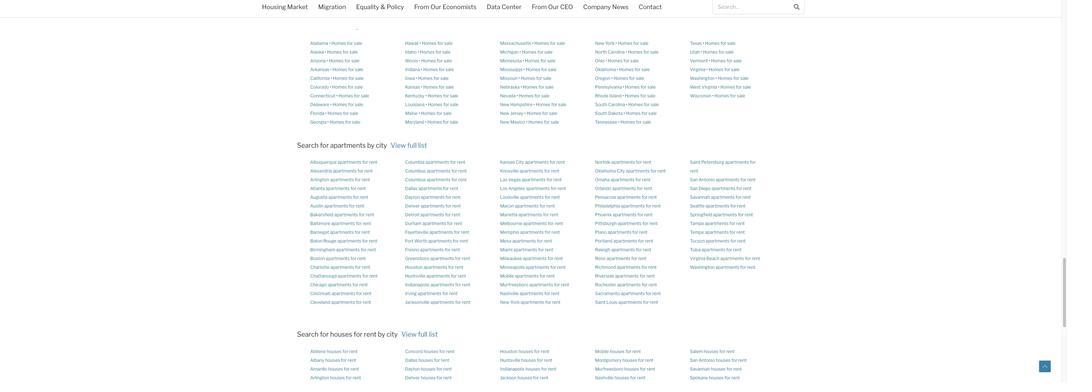 Task type: describe. For each thing, give the bounding box(es) containing it.
houses up 'arlington houses for rent' link at the bottom of page
[[328, 367, 343, 372]]

houses down san antonio houses for rent link
[[711, 367, 726, 372]]

bakersfield
[[310, 212, 334, 218]]

alabama • homes for sale alaska • homes for sale arizona • homes for sale arkansas • homes for sale california • homes for sale colorado • homes for sale connecticut • homes for sale delaware • homes for sale florida • homes for sale georgia • homes for sale
[[310, 40, 369, 125]]

apartments down baton rouge apartments for rent link
[[336, 247, 360, 253]]

migration
[[318, 3, 346, 11]]

denver inside concord houses for rent dallas houses for rent dayton houses for rent denver houses for rent
[[405, 376, 420, 381]]

apartments down mesa apartments for rent link
[[514, 247, 538, 253]]

0 horizontal spatial list
[[418, 142, 427, 149]]

apartments up marietta apartments for rent link
[[515, 204, 539, 209]]

homes for sale link for south dakota
[[626, 111, 657, 116]]

omaha apartments for rent link
[[595, 177, 651, 183]]

houses down amarillo houses for rent link
[[330, 376, 345, 381]]

apartments down detroit apartments for rent link
[[423, 221, 446, 227]]

search for apartments by city view full list
[[297, 142, 427, 149]]

dayton inside concord houses for rent dallas houses for rent dayton houses for rent denver houses for rent
[[405, 367, 420, 372]]

memphis apartments for rent link
[[500, 230, 560, 235]]

apartments down cincinnati apartments for rent 'link'
[[331, 300, 355, 306]]

apartments up "memphis apartments for rent" link
[[523, 221, 547, 227]]

homes
[[330, 22, 351, 30]]

apartments down phoenix apartments for rent "link"
[[618, 221, 642, 227]]

florida link
[[310, 111, 324, 116]]

homes for sale link for washington
[[718, 75, 749, 81]]

homes for sale link for indiana
[[424, 67, 454, 72]]

housing market link
[[257, 0, 313, 15]]

massachusetts link
[[500, 40, 532, 46]]

• right the mexico
[[526, 119, 528, 125]]

houses down indianapolis houses for rent link at bottom
[[518, 376, 532, 381]]

new mexico link
[[500, 119, 525, 125]]

mobile houses for rent montgomery houses for rent murfreesboro houses for rent nashville houses for rent
[[595, 349, 656, 381]]

apartments up minneapolis apartments for rent link
[[523, 256, 547, 262]]

homes for sale link for missouri
[[521, 75, 552, 81]]

apartments up raleigh apartments for rent link
[[614, 239, 638, 244]]

center
[[502, 3, 522, 11]]

orlando apartments for rent link
[[595, 186, 653, 192]]

dallas inside columbia apartments for rent columbus apartments for rent columbus apartments for rent dallas apartments for rent dayton apartments for rent denver apartments for rent detroit apartments for rent durham apartments for rent fayetteville apartments for rent fort worth apartments for rent fresno apartments for rent greensboro apartments for rent houston apartments for rent huntsville apartments for rent indianapolis apartments for rent irving apartments for rent jacksonville apartments for rent
[[405, 186, 418, 192]]

apartments down virginia beach apartments for rent link on the bottom of page
[[716, 265, 740, 270]]

• right idaho
[[418, 49, 419, 55]]

nebraska link
[[500, 84, 520, 90]]

augusta
[[310, 195, 328, 200]]

indianapolis inside houston houses for rent huntsville houses for rent indianapolis houses for rent jackson houses for rent
[[500, 367, 525, 372]]

greensboro
[[405, 256, 430, 262]]

from for from our economists
[[414, 3, 429, 11]]

homes for sale link for oregon
[[614, 75, 645, 81]]

murfreesboro houses for rent link
[[595, 367, 656, 372]]

arlington apartments for rent link
[[310, 177, 370, 183]]

apartments up portland apartments for rent 'link'
[[608, 230, 632, 235]]

cincinnati
[[310, 291, 331, 297]]

by for apartments
[[367, 142, 375, 149]]

homes for sale link for maryland
[[428, 119, 458, 125]]

apartments up sacramento apartments for rent link
[[617, 283, 641, 288]]

• right the alabama
[[329, 40, 331, 46]]

las
[[500, 177, 508, 183]]

salem houses for rent link
[[690, 349, 735, 355]]

apartments up charlotte apartments for rent link on the left
[[326, 256, 350, 262]]

norfolk
[[595, 160, 611, 165]]

louisville
[[500, 195, 519, 200]]

missouri
[[500, 75, 518, 81]]

barnegat
[[310, 230, 329, 235]]

1 south from the top
[[595, 102, 608, 107]]

tampa
[[690, 221, 704, 227]]

from for from our ceo
[[532, 3, 547, 11]]

colorado
[[310, 84, 329, 90]]

homes for sale link for louisiana
[[428, 102, 459, 107]]

houston inside houston houses for rent huntsville houses for rent indianapolis houses for rent jackson houses for rent
[[500, 349, 518, 355]]

homes for sale link for georgia
[[330, 119, 360, 125]]

houses up denver houses for rent link
[[421, 367, 436, 372]]

• up new hampshire link
[[517, 93, 518, 98]]

homes for sale link for rhode island
[[625, 93, 656, 98]]

oregon link
[[595, 75, 611, 81]]

columbia apartments for rent columbus apartments for rent columbus apartments for rent dallas apartments for rent dayton apartments for rent denver apartments for rent detroit apartments for rent durham apartments for rent fayetteville apartments for rent fort worth apartments for rent fresno apartments for rent greensboro apartments for rent houston apartments for rent huntsville apartments for rent indianapolis apartments for rent irving apartments for rent jacksonville apartments for rent
[[405, 160, 471, 306]]

rhode
[[595, 93, 609, 98]]

mobile inside kansas city apartments for rent knoxville apartments for rent las vegas apartments for rent los angeles apartments for rent louisville apartments for rent macon apartments for rent marietta apartments for rent melbourne apartments for rent memphis apartments for rent mesa apartments for rent miami apartments for rent milwaukee apartments for rent minneapolis apartments for rent mobile apartments for rent murfreesboro apartments for rent nashville apartments for rent new york apartments for rent
[[500, 274, 514, 279]]

• right oklahoma link
[[617, 67, 619, 72]]

• right the minnesota
[[523, 58, 524, 63]]

dayton houses for rent link
[[405, 367, 452, 372]]

ohio link
[[595, 58, 605, 63]]

huntsville houses for rent link
[[500, 358, 552, 364]]

0 vertical spatial virginia
[[690, 67, 706, 72]]

charlotte
[[310, 265, 330, 270]]

amarillo houses for rent link
[[310, 367, 359, 372]]

birmingham
[[310, 247, 335, 253]]

melbourne
[[500, 221, 523, 227]]

apartments down tampa apartments for rent link
[[705, 230, 729, 235]]

albuquerque
[[310, 160, 337, 165]]

• right arkansas link
[[330, 67, 332, 72]]

apartments up the beach
[[702, 247, 726, 253]]

baton
[[310, 239, 323, 244]]

equality & policy
[[356, 3, 404, 11]]

apartments down norfolk apartments for rent "link"
[[626, 169, 650, 174]]

hawaii
[[405, 40, 419, 46]]

antonio inside saint petersburg apartments for rent san antonio apartments for rent san diego apartments for rent savannah apartments for rent seattle apartments for rent springfield apartments for rent tampa apartments for rent tempe apartments for rent tucson apartments for rent tulsa apartments for rent virginia beach apartments for rent washington apartments for rent
[[699, 177, 715, 183]]

antonio inside salem houses for rent san antonio houses for rent savannah houses for rent spokane houses for rent
[[699, 358, 715, 364]]

new up "new mexico" link
[[500, 111, 510, 116]]

contact link
[[634, 0, 667, 15]]

oklahoma link
[[595, 67, 616, 72]]

dakota
[[609, 111, 623, 116]]

apartments up dayton apartments for rent link at left
[[419, 186, 442, 192]]

denver inside columbia apartments for rent columbus apartments for rent columbus apartments for rent dallas apartments for rent dayton apartments for rent denver apartments for rent detroit apartments for rent durham apartments for rent fayetteville apartments for rent fort worth apartments for rent fresno apartments for rent greensboro apartments for rent houston apartments for rent huntsville apartments for rent indianapolis apartments for rent irving apartments for rent jacksonville apartments for rent
[[405, 204, 420, 209]]

apartments up jacksonville apartments for rent link on the left of the page
[[418, 291, 442, 297]]

houses down huntsville houses for rent link
[[526, 367, 541, 372]]

norfolk apartments for rent oklahoma city apartments for rent omaha apartments for rent orlando apartments for rent pensacola apartments for rent philadelphia apartments for rent phoenix apartments for rent pittsburgh apartments for rent plano apartments for rent portland apartments for rent raleigh apartments for rent reno apartments for rent richmond apartments for rent riverside apartments for rent rochester apartments for rent sacramento apartments for rent saint louis apartments for rent
[[595, 160, 666, 306]]

apartments up fort worth apartments for rent link at the left of page
[[430, 230, 453, 235]]

seattle
[[690, 204, 705, 209]]

apartments down san antonio apartments for rent link
[[712, 186, 736, 192]]

mobile houses for rent link
[[595, 349, 641, 355]]

data
[[487, 3, 501, 11]]

sacramento apartments for rent link
[[595, 291, 661, 297]]

apartments up "houston apartments for rent" link
[[431, 256, 454, 262]]

• right alaska link
[[325, 49, 326, 55]]

1 vertical spatial full
[[418, 331, 428, 339]]

rouge
[[324, 239, 337, 244]]

homes for sale link for new hampshire
[[536, 102, 567, 107]]

apartments up los angeles apartments for rent link
[[522, 177, 546, 183]]

maryland link
[[405, 119, 424, 125]]

apartments down raleigh apartments for rent link
[[607, 256, 631, 262]]

apartments up detroit apartments for rent link
[[421, 204, 445, 209]]

search for search for houses for rent by city view full list
[[297, 331, 319, 339]]

apartments up birmingham apartments for rent link
[[338, 239, 361, 244]]

homes for sale link for idaho
[[420, 49, 451, 55]]

apartments up dallas apartments for rent link
[[427, 177, 451, 183]]

• right arizona link
[[327, 58, 328, 63]]

oklahoma inside new york • homes for sale north carolina • homes for sale ohio • homes for sale oklahoma • homes for sale oregon • homes for sale pennsylvania • homes for sale rhode island • homes for sale south carolina • homes for sale south dakota • homes for sale tennessee • homes for sale
[[595, 67, 616, 72]]

homes for sale link for ohio
[[608, 58, 639, 63]]

iowa link
[[405, 75, 415, 81]]

utah
[[690, 49, 700, 55]]

homes for sale link for iowa
[[418, 75, 449, 81]]

new york apartments for rent link
[[500, 300, 561, 306]]

houses down "murfreesboro houses for rent" link on the bottom right
[[615, 376, 630, 381]]

dayton inside columbia apartments for rent columbus apartments for rent columbus apartments for rent dallas apartments for rent dayton apartments for rent denver apartments for rent detroit apartments for rent durham apartments for rent fayetteville apartments for rent fort worth apartments for rent fresno apartments for rent greensboro apartments for rent houston apartments for rent huntsville apartments for rent indianapolis apartments for rent irving apartments for rent jacksonville apartments for rent
[[405, 195, 420, 200]]

houses up "murfreesboro houses for rent" link on the bottom right
[[623, 358, 638, 364]]

apartments up philadelphia apartments for rent link
[[617, 195, 641, 200]]

austin
[[310, 204, 324, 209]]

homes for sale link for nevada
[[519, 93, 550, 98]]

orlando
[[595, 186, 612, 192]]

savannah inside saint petersburg apartments for rent san antonio apartments for rent san diego apartments for rent savannah apartments for rent seattle apartments for rent springfield apartments for rent tampa apartments for rent tempe apartments for rent tucson apartments for rent tulsa apartments for rent virginia beach apartments for rent washington apartments for rent
[[690, 195, 710, 200]]

• right hawaii link
[[420, 40, 421, 46]]

• right the pennsylvania link
[[623, 84, 624, 90]]

baltimore
[[310, 221, 330, 227]]

apartments down baltimore apartments for rent link
[[330, 230, 354, 235]]

savannah apartments for rent link
[[690, 195, 751, 200]]

dayton apartments for rent link
[[405, 195, 461, 200]]

• right georgia
[[328, 119, 329, 125]]

homes for sale link for alaska
[[327, 49, 358, 55]]

• down dakota
[[618, 119, 620, 125]]

homes for sale link for california
[[333, 75, 364, 81]]

• right virginia link
[[707, 67, 708, 72]]

• right dakota
[[624, 111, 625, 116]]

saint inside norfolk apartments for rent oklahoma city apartments for rent omaha apartments for rent orlando apartments for rent pensacola apartments for rent philadelphia apartments for rent phoenix apartments for rent pittsburgh apartments for rent plano apartments for rent portland apartments for rent raleigh apartments for rent reno apartments for rent richmond apartments for rent riverside apartments for rent rochester apartments for rent sacramento apartments for rent saint louis apartments for rent
[[595, 300, 606, 306]]

idaho
[[405, 49, 417, 55]]

houses up dayton houses for rent link
[[419, 358, 433, 364]]

tulsa apartments for rent link
[[690, 247, 742, 253]]

marietta
[[500, 212, 518, 218]]

homes for sale link for illinois
[[422, 58, 452, 63]]

nashville apartments for rent link
[[500, 291, 560, 297]]

homes for sale link for kansas
[[423, 84, 454, 90]]

0 vertical spatial view
[[391, 142, 406, 149]]

indiana link
[[405, 67, 420, 72]]

angeles
[[509, 186, 525, 192]]

new inside new york • homes for sale north carolina • homes for sale ohio • homes for sale oklahoma • homes for sale oregon • homes for sale pennsylvania • homes for sale rhode island • homes for sale south carolina • homes for sale south dakota • homes for sale tennessee • homes for sale
[[595, 40, 605, 46]]

apartments up baltimore apartments for rent link
[[334, 212, 358, 218]]

irving apartments for rent link
[[405, 291, 458, 297]]

apartments down fort worth apartments for rent link at the left of page
[[420, 247, 444, 253]]

cleveland
[[310, 300, 330, 306]]

data center link
[[482, 0, 527, 15]]

huntsville inside houston houses for rent huntsville houses for rent indianapolis houses for rent jackson houses for rent
[[500, 358, 521, 364]]

massachusetts • homes for sale michigan • homes for sale minnesota • homes for sale mississippi • homes for sale missouri • homes for sale nebraska • homes for sale nevada • homes for sale new hampshire • homes for sale new jersey • homes for sale new mexico • homes for sale
[[500, 40, 567, 125]]

• right maryland
[[425, 119, 427, 125]]

2 columbus from the top
[[405, 177, 426, 183]]

• right vermont on the right
[[709, 58, 711, 63]]

milwaukee apartments for rent link
[[500, 256, 563, 262]]

charlotte apartments for rent link
[[310, 265, 370, 270]]

apartments down augusta apartments for rent link
[[325, 204, 348, 209]]

houses up indianapolis houses for rent link at bottom
[[522, 358, 536, 364]]

homes for sale link for connecticut
[[339, 93, 369, 98]]

montgomery houses for rent link
[[595, 358, 654, 364]]

view full list link for list
[[391, 142, 427, 149]]

1 vertical spatial city
[[387, 331, 398, 339]]

• right florida
[[325, 111, 327, 116]]

apartments up miami apartments for rent link
[[512, 239, 536, 244]]

melbourne apartments for rent link
[[500, 221, 563, 227]]

apartments up indianapolis apartments for rent link
[[427, 274, 450, 279]]

housing
[[262, 3, 286, 11]]

apartments down albuquerque apartments for rent link
[[333, 169, 357, 174]]

homes for sale link for oklahoma
[[619, 67, 650, 72]]

detroit
[[405, 212, 420, 218]]

• right hampshire
[[534, 102, 535, 107]]

1 columbus from the top
[[405, 169, 426, 174]]

apartments up huntsville apartments for rent link
[[424, 265, 447, 270]]

search for search for homes by state
[[297, 22, 319, 30]]

• right 'kansas' link
[[421, 84, 423, 90]]

homes for sale link for alabama
[[332, 40, 362, 46]]

washington inside the texas • homes for sale utah • homes for sale vermont • homes for sale virginia • homes for sale washington • homes for sale west virginia • homes for sale wisconsin • homes for sale
[[690, 75, 715, 81]]

• right island
[[623, 93, 624, 98]]

apartments up "rochester apartments for rent" link
[[615, 274, 639, 279]]

pennsylvania
[[595, 84, 622, 90]]

minnesota link
[[500, 58, 522, 63]]

• right massachusetts
[[532, 40, 534, 46]]

columbia apartments for rent link
[[405, 160, 466, 165]]

homes for sale link for south carolina
[[629, 102, 659, 107]]

houses down savannah houses for rent link
[[709, 376, 724, 381]]

norfolk apartments for rent link
[[595, 160, 652, 165]]

&
[[381, 3, 386, 11]]

murfreesboro inside mobile houses for rent montgomery houses for rent murfreesboro houses for rent nashville houses for rent
[[595, 367, 624, 372]]

• right delaware
[[330, 102, 332, 107]]

apartments up orlando apartments for rent link
[[611, 177, 635, 183]]

• right oregon
[[612, 75, 613, 81]]

1 columbus apartments for rent link from the top
[[405, 169, 467, 174]]

columbia
[[405, 160, 425, 165]]

arizona
[[310, 58, 326, 63]]

• right connecticut
[[336, 93, 338, 98]]

miami
[[500, 247, 513, 253]]

homes for sale link for mississippi
[[526, 67, 557, 72]]

new hampshire link
[[500, 102, 533, 107]]

1 vertical spatial view
[[402, 331, 417, 339]]



Task type: vqa. For each thing, say whether or not it's contained in the screenshot.
Concord
yes



Task type: locate. For each thing, give the bounding box(es) containing it.
apartments right the 'columbia'
[[426, 160, 449, 165]]

0 vertical spatial columbus apartments for rent link
[[405, 169, 467, 174]]

0 horizontal spatial houston
[[405, 265, 423, 270]]

jackson houses for rent link
[[500, 376, 549, 381]]

0 vertical spatial saint
[[690, 160, 701, 165]]

1 horizontal spatial our
[[548, 3, 559, 11]]

1 vertical spatial murfreesboro
[[595, 367, 624, 372]]

oklahoma
[[595, 67, 616, 72], [595, 169, 616, 174]]

1 vertical spatial saint
[[595, 300, 606, 306]]

• right louisiana
[[426, 102, 427, 107]]

oklahoma down norfolk at the right
[[595, 169, 616, 174]]

rochester apartments for rent link
[[595, 283, 657, 288]]

indiana
[[405, 67, 420, 72]]

0 vertical spatial arlington
[[310, 177, 329, 183]]

0 vertical spatial indianapolis
[[405, 283, 430, 288]]

company
[[583, 3, 611, 11]]

apartments down omaha apartments for rent link
[[613, 186, 636, 192]]

1 horizontal spatial full
[[418, 331, 428, 339]]

2 vertical spatial search
[[297, 331, 319, 339]]

alexandria apartments for rent link
[[310, 169, 373, 174]]

apartments up the "riverside apartments for rent" 'link'
[[617, 265, 641, 270]]

alaska link
[[310, 49, 324, 55]]

search for search for apartments by city view full list
[[297, 142, 319, 149]]

montgomery
[[595, 358, 622, 364]]

homes for sale link for pennsylvania
[[625, 84, 656, 90]]

2 vertical spatial san
[[690, 358, 698, 364]]

apartments down columbia apartments for rent link
[[427, 169, 451, 174]]

apartments up denver apartments for rent "link"
[[421, 195, 445, 200]]

carolina down the new york link in the top right of the page
[[608, 49, 625, 55]]

amarillo
[[310, 367, 327, 372]]

apartments down tempe apartments for rent link
[[706, 239, 730, 244]]

3 san from the top
[[690, 358, 698, 364]]

0 vertical spatial oklahoma
[[595, 67, 616, 72]]

washington up west virginia link
[[690, 75, 715, 81]]

homes for sale link for texas
[[705, 40, 736, 46]]

1 arlington from the top
[[310, 177, 329, 183]]

0 vertical spatial nashville
[[500, 291, 519, 297]]

by for homes
[[353, 22, 360, 30]]

dayton down dallas houses for rent link
[[405, 367, 420, 372]]

cleveland apartments for rent link
[[310, 300, 371, 306]]

texas
[[690, 40, 702, 46]]

1 horizontal spatial murfreesboro
[[595, 367, 624, 372]]

0 vertical spatial antonio
[[699, 177, 715, 183]]

apartments down los angeles apartments for rent link
[[520, 195, 544, 200]]

0 horizontal spatial york
[[511, 300, 520, 306]]

apartments down minneapolis apartments for rent link
[[515, 274, 539, 279]]

atlanta apartments for rent link
[[310, 186, 366, 192]]

2 san from the top
[[690, 186, 698, 192]]

1 vertical spatial york
[[511, 300, 520, 306]]

illinois link
[[405, 58, 418, 63]]

apartments down the las vegas apartments for rent link
[[526, 186, 550, 192]]

from our economists
[[414, 3, 477, 11]]

1 vertical spatial san
[[690, 186, 698, 192]]

memphis
[[500, 230, 519, 235]]

south dakota link
[[595, 111, 623, 116]]

• right texas
[[703, 40, 704, 46]]

wisconsin link
[[690, 93, 712, 98]]

new down nevada link
[[500, 102, 510, 107]]

1 our from the left
[[431, 3, 442, 11]]

homes for sale link for florida
[[328, 111, 358, 116]]

homes for sale link for arizona
[[329, 58, 360, 63]]

homes for sale link for new york
[[618, 40, 649, 46]]

mobile inside mobile houses for rent montgomery houses for rent murfreesboro houses for rent nashville houses for rent
[[595, 349, 609, 355]]

• right california link
[[331, 75, 332, 81]]

alabama link
[[310, 40, 328, 46]]

homes
[[332, 40, 346, 46], [422, 40, 437, 46], [535, 40, 549, 46], [618, 40, 633, 46], [705, 40, 720, 46], [327, 49, 342, 55], [420, 49, 435, 55], [522, 49, 537, 55], [628, 49, 643, 55], [703, 49, 718, 55], [329, 58, 344, 63], [422, 58, 436, 63], [525, 58, 540, 63], [608, 58, 623, 63], [711, 58, 726, 63], [333, 67, 347, 72], [424, 67, 438, 72], [526, 67, 541, 72], [619, 67, 634, 72], [709, 67, 724, 72], [333, 75, 348, 81], [418, 75, 433, 81], [521, 75, 536, 81], [614, 75, 629, 81], [718, 75, 733, 81], [332, 84, 347, 90], [423, 84, 438, 90], [523, 84, 538, 90], [625, 84, 640, 90], [721, 84, 735, 90], [339, 93, 353, 98], [428, 93, 442, 98], [519, 93, 534, 98], [625, 93, 640, 98], [715, 93, 730, 98], [333, 102, 347, 107], [428, 102, 443, 107], [536, 102, 551, 107], [629, 102, 643, 107], [328, 111, 342, 116], [421, 111, 436, 116], [527, 111, 542, 116], [626, 111, 641, 116], [330, 119, 344, 125], [428, 119, 442, 125], [529, 119, 543, 125], [621, 119, 635, 125]]

2 savannah from the top
[[690, 367, 710, 372]]

0 horizontal spatial city
[[516, 160, 524, 165]]

1 horizontal spatial saint
[[690, 160, 701, 165]]

apartments down charlotte apartments for rent link on the left
[[338, 274, 362, 279]]

• right iowa
[[416, 75, 417, 81]]

1 vertical spatial view full list link
[[402, 331, 438, 339]]

1 horizontal spatial york
[[606, 40, 615, 46]]

0 vertical spatial city
[[516, 160, 524, 165]]

0 vertical spatial south
[[595, 102, 608, 107]]

2 columbus apartments for rent link from the top
[[405, 177, 467, 183]]

albany
[[310, 358, 324, 364]]

2 washington from the top
[[690, 265, 715, 270]]

1 vertical spatial columbus
[[405, 177, 426, 183]]

springfield
[[690, 212, 713, 218]]

1 vertical spatial houston
[[500, 349, 518, 355]]

0 horizontal spatial indianapolis
[[405, 283, 430, 288]]

1 vertical spatial dayton
[[405, 367, 420, 372]]

mexico
[[511, 119, 525, 125]]

• right colorado link
[[330, 84, 331, 90]]

homes for sale link for michigan
[[522, 49, 553, 55]]

2 oklahoma from the top
[[595, 169, 616, 174]]

• right kentucky link
[[426, 93, 427, 98]]

houses
[[330, 331, 352, 339], [327, 349, 342, 355], [424, 349, 439, 355], [519, 349, 533, 355], [610, 349, 625, 355], [704, 349, 719, 355], [325, 358, 340, 364], [419, 358, 433, 364], [522, 358, 536, 364], [623, 358, 638, 364], [716, 358, 731, 364], [328, 367, 343, 372], [421, 367, 436, 372], [526, 367, 541, 372], [625, 367, 639, 372], [711, 367, 726, 372], [330, 376, 345, 381], [421, 376, 436, 381], [518, 376, 532, 381], [615, 376, 630, 381], [709, 376, 724, 381]]

arlington inside albuquerque apartments for rent alexandria apartments for rent arlington apartments for rent atlanta apartments for rent augusta apartments for rent austin apartments for rent bakersfield apartments for rent baltimore apartments for rent barnegat apartments for rent baton rouge apartments for rent birmingham apartments for rent boston apartments for rent charlotte apartments for rent chattanooga apartments for rent chicago apartments for rent cincinnati apartments for rent cleveland apartments for rent
[[310, 177, 329, 183]]

marietta apartments for rent link
[[500, 212, 559, 218]]

homes for sale link for wisconsin
[[715, 93, 746, 98]]

jersey
[[511, 111, 524, 116]]

reno apartments for rent link
[[595, 256, 647, 262]]

nashville inside mobile houses for rent montgomery houses for rent murfreesboro houses for rent nashville houses for rent
[[595, 376, 614, 381]]

1 horizontal spatial indianapolis
[[500, 367, 525, 372]]

york up north carolina link
[[606, 40, 615, 46]]

0 horizontal spatial kansas
[[405, 84, 420, 90]]

virginia link
[[690, 67, 706, 72]]

virginia inside saint petersburg apartments for rent san antonio apartments for rent san diego apartments for rent savannah apartments for rent seattle apartments for rent springfield apartments for rent tampa apartments for rent tempe apartments for rent tucson apartments for rent tulsa apartments for rent virginia beach apartments for rent washington apartments for rent
[[690, 256, 706, 262]]

dallas up dayton apartments for rent link at left
[[405, 186, 418, 192]]

list up concord houses for rent "link"
[[429, 331, 438, 339]]

san down "salem"
[[690, 358, 698, 364]]

apartments up cleveland apartments for rent link
[[332, 291, 355, 297]]

1 dayton from the top
[[405, 195, 420, 200]]

2 south from the top
[[595, 111, 608, 116]]

arlington inside abilene houses for rent albany houses for rent amarillo houses for rent arlington houses for rent
[[310, 376, 329, 381]]

durham apartments for rent link
[[405, 221, 463, 227]]

kansas city apartments for rent knoxville apartments for rent las vegas apartments for rent los angeles apartments for rent louisville apartments for rent macon apartments for rent marietta apartments for rent melbourne apartments for rent memphis apartments for rent mesa apartments for rent miami apartments for rent milwaukee apartments for rent minneapolis apartments for rent mobile apartments for rent murfreesboro apartments for rent nashville apartments for rent new york apartments for rent
[[500, 160, 570, 306]]

apartments up oklahoma city apartments for rent link
[[612, 160, 635, 165]]

homes for sale link for colorado
[[332, 84, 363, 90]]

homes for sale link for maine
[[421, 111, 452, 116]]

philadelphia apartments for rent link
[[595, 204, 661, 209]]

0 vertical spatial denver
[[405, 204, 420, 209]]

nashville houses for rent link
[[595, 376, 646, 381]]

nashville up new york apartments for rent link
[[500, 291, 519, 297]]

richmond
[[595, 265, 616, 270]]

0 horizontal spatial saint
[[595, 300, 606, 306]]

from our ceo link
[[527, 0, 578, 15]]

0 vertical spatial full
[[408, 142, 417, 149]]

houses up dallas houses for rent link
[[424, 349, 439, 355]]

1 horizontal spatial from
[[532, 3, 547, 11]]

2 dayton from the top
[[405, 367, 420, 372]]

1 vertical spatial by
[[367, 142, 375, 149]]

• right wisconsin
[[713, 93, 714, 98]]

baton rouge apartments for rent link
[[310, 239, 378, 244]]

3 search from the top
[[297, 331, 319, 339]]

2 vertical spatial by
[[378, 331, 385, 339]]

kansas inside hawaii • homes for sale idaho • homes for sale illinois • homes for sale indiana • homes for sale iowa • homes for sale kansas • homes for sale kentucky • homes for sale louisiana • homes for sale maine • homes for sale maryland • homes for sale
[[405, 84, 420, 90]]

apartments down sacramento apartments for rent link
[[619, 300, 642, 306]]

0 vertical spatial dallas
[[405, 186, 418, 192]]

houston inside columbia apartments for rent columbus apartments for rent columbus apartments for rent dallas apartments for rent dayton apartments for rent denver apartments for rent detroit apartments for rent durham apartments for rent fayetteville apartments for rent fort worth apartments for rent fresno apartments for rent greensboro apartments for rent houston apartments for rent huntsville apartments for rent indianapolis apartments for rent irving apartments for rent jacksonville apartments for rent
[[405, 265, 423, 270]]

from our ceo
[[532, 3, 573, 11]]

apartments down the "atlanta apartments for rent" "link" at the top
[[329, 195, 352, 200]]

1 vertical spatial nashville
[[595, 376, 614, 381]]

0 vertical spatial huntsville
[[405, 274, 426, 279]]

from left ceo
[[532, 3, 547, 11]]

tennessee
[[595, 119, 618, 125]]

2 dallas from the top
[[405, 358, 418, 364]]

• up north carolina link
[[616, 40, 617, 46]]

1 vertical spatial columbus apartments for rent link
[[405, 177, 467, 183]]

fresno
[[405, 247, 419, 253]]

apartments up cincinnati apartments for rent 'link'
[[328, 283, 352, 288]]

1 san from the top
[[690, 177, 698, 183]]

city inside norfolk apartments for rent oklahoma city apartments for rent omaha apartments for rent orlando apartments for rent pensacola apartments for rent philadelphia apartments for rent phoenix apartments for rent pittsburgh apartments for rent plano apartments for rent portland apartments for rent raleigh apartments for rent reno apartments for rent richmond apartments for rent riverside apartments for rent rochester apartments for rent sacramento apartments for rent saint louis apartments for rent
[[617, 169, 625, 174]]

1 vertical spatial list
[[429, 331, 438, 339]]

1 horizontal spatial list
[[429, 331, 438, 339]]

york inside kansas city apartments for rent knoxville apartments for rent las vegas apartments for rent los angeles apartments for rent louisville apartments for rent macon apartments for rent marietta apartments for rent melbourne apartments for rent memphis apartments for rent mesa apartments for rent miami apartments for rent milwaukee apartments for rent minneapolis apartments for rent mobile apartments for rent murfreesboro apartments for rent nashville apartments for rent new york apartments for rent
[[511, 300, 520, 306]]

arlington houses for rent link
[[310, 376, 361, 381]]

chicago
[[310, 283, 327, 288]]

homes for sale link for arkansas
[[333, 67, 363, 72]]

0 horizontal spatial from
[[414, 3, 429, 11]]

• right jersey
[[525, 111, 526, 116]]

homes for sale link for north carolina
[[628, 49, 659, 55]]

jacksonville
[[405, 300, 430, 306]]

dallas inside concord houses for rent dallas houses for rent dayton houses for rent denver houses for rent
[[405, 358, 418, 364]]

seattle apartments for rent link
[[690, 204, 746, 209]]

antonio down the salem houses for rent link
[[699, 358, 715, 364]]

1 vertical spatial denver
[[405, 376, 420, 381]]

1 vertical spatial dallas
[[405, 358, 418, 364]]

1 horizontal spatial by
[[367, 142, 375, 149]]

0 horizontal spatial huntsville
[[405, 274, 426, 279]]

0 horizontal spatial by
[[353, 22, 360, 30]]

homes for sale link for hawaii
[[422, 40, 453, 46]]

2 vertical spatial virginia
[[690, 256, 706, 262]]

apartments down milwaukee apartments for rent link
[[526, 265, 550, 270]]

homes for sale link for tennessee
[[621, 119, 651, 125]]

0 vertical spatial by
[[353, 22, 360, 30]]

homes for sale link for vermont
[[711, 58, 742, 63]]

louisiana link
[[405, 102, 425, 107]]

1 vertical spatial washington
[[690, 265, 715, 270]]

apartments down nashville apartments for rent link
[[521, 300, 545, 306]]

denver houses for rent link
[[405, 376, 452, 381]]

homes for sale link for kentucky
[[428, 93, 458, 98]]

alaska
[[310, 49, 324, 55]]

1 horizontal spatial huntsville
[[500, 358, 521, 364]]

pittsburgh apartments for rent link
[[595, 221, 658, 227]]

1 from from the left
[[414, 3, 429, 11]]

mississippi link
[[500, 67, 523, 72]]

washington inside saint petersburg apartments for rent san antonio apartments for rent san diego apartments for rent savannah apartments for rent seattle apartments for rent springfield apartments for rent tampa apartments for rent tempe apartments for rent tucson apartments for rent tulsa apartments for rent virginia beach apartments for rent washington apartments for rent
[[690, 265, 715, 270]]

0 vertical spatial houston
[[405, 265, 423, 270]]

apartments down fayetteville apartments for rent link at the left bottom of the page
[[428, 239, 452, 244]]

view up the 'columbia'
[[391, 142, 406, 149]]

alexandria
[[310, 169, 332, 174]]

barnegat apartments for rent link
[[310, 230, 370, 235]]

0 vertical spatial murfreesboro
[[500, 283, 529, 288]]

city up knoxville apartments for rent link
[[516, 160, 524, 165]]

• right north carolina link
[[626, 49, 627, 55]]

0 vertical spatial city
[[376, 142, 387, 149]]

apartments down huntsville apartments for rent link
[[431, 283, 455, 288]]

1 vertical spatial mobile
[[595, 349, 609, 355]]

apartments up saint louis apartments for rent link
[[621, 291, 645, 297]]

indianapolis
[[405, 283, 430, 288], [500, 367, 525, 372]]

indianapolis inside columbia apartments for rent columbus apartments for rent columbus apartments for rent dallas apartments for rent dayton apartments for rent denver apartments for rent detroit apartments for rent durham apartments for rent fayetteville apartments for rent fort worth apartments for rent fresno apartments for rent greensboro apartments for rent houston apartments for rent huntsville apartments for rent indianapolis apartments for rent irving apartments for rent jacksonville apartments for rent
[[405, 283, 430, 288]]

apartments up albuquerque apartments for rent link
[[330, 142, 366, 149]]

1 vertical spatial savannah
[[690, 367, 710, 372]]

1 washington from the top
[[690, 75, 715, 81]]

houston apartments for rent link
[[405, 265, 464, 270]]

chattanooga apartments for rent link
[[310, 274, 378, 279]]

None search field
[[713, 0, 805, 14]]

1 antonio from the top
[[699, 177, 715, 183]]

0 vertical spatial york
[[606, 40, 615, 46]]

columbus apartments for rent link up dallas apartments for rent link
[[405, 177, 467, 183]]

homes for sale link for virginia
[[709, 67, 740, 72]]

1 vertical spatial kansas
[[500, 160, 515, 165]]

york inside new york • homes for sale north carolina • homes for sale ohio • homes for sale oklahoma • homes for sale oregon • homes for sale pennsylvania • homes for sale rhode island • homes for sale south carolina • homes for sale south dakota • homes for sale tennessee • homes for sale
[[606, 40, 615, 46]]

concord houses for rent link
[[405, 349, 455, 355]]

view full list link for view
[[402, 331, 438, 339]]

kansas inside kansas city apartments for rent knoxville apartments for rent las vegas apartments for rent los angeles apartments for rent louisville apartments for rent macon apartments for rent marietta apartments for rent melbourne apartments for rent memphis apartments for rent mesa apartments for rent miami apartments for rent milwaukee apartments for rent minneapolis apartments for rent mobile apartments for rent murfreesboro apartments for rent nashville apartments for rent new york apartments for rent
[[500, 160, 515, 165]]

0 vertical spatial search
[[297, 22, 319, 30]]

1 vertical spatial south
[[595, 111, 608, 116]]

saint left petersburg
[[690, 160, 701, 165]]

west
[[690, 84, 701, 90]]

huntsville
[[405, 274, 426, 279], [500, 358, 521, 364]]

policy
[[387, 3, 404, 11]]

new up north
[[595, 40, 605, 46]]

1 vertical spatial antonio
[[699, 358, 715, 364]]

1 vertical spatial huntsville
[[500, 358, 521, 364]]

houston
[[405, 265, 423, 270], [500, 349, 518, 355]]

Search... search field
[[713, 0, 790, 14]]

1 vertical spatial carolina
[[609, 102, 625, 107]]

minneapolis apartments for rent link
[[500, 265, 566, 270]]

1 horizontal spatial houston
[[500, 349, 518, 355]]

connecticut
[[310, 93, 335, 98]]

jackson
[[500, 376, 517, 381]]

2 arlington from the top
[[310, 376, 329, 381]]

oklahoma up oregon
[[595, 67, 616, 72]]

1 horizontal spatial nashville
[[595, 376, 614, 381]]

0 vertical spatial columbus
[[405, 169, 426, 174]]

0 vertical spatial washington
[[690, 75, 715, 81]]

contact
[[639, 3, 662, 11]]

list up the 'columbia'
[[418, 142, 427, 149]]

1 vertical spatial oklahoma
[[595, 169, 616, 174]]

nashville inside kansas city apartments for rent knoxville apartments for rent las vegas apartments for rent los angeles apartments for rent louisville apartments for rent macon apartments for rent marietta apartments for rent melbourne apartments for rent memphis apartments for rent mesa apartments for rent miami apartments for rent milwaukee apartments for rent minneapolis apartments for rent mobile apartments for rent murfreesboro apartments for rent nashville apartments for rent new york apartments for rent
[[500, 291, 519, 297]]

search image
[[794, 4, 800, 10]]

savannah inside salem houses for rent san antonio houses for rent savannah houses for rent spokane houses for rent
[[690, 367, 710, 372]]

1 vertical spatial indianapolis
[[500, 367, 525, 372]]

murfreesboro down montgomery
[[595, 367, 624, 372]]

• right the nebraska
[[521, 84, 522, 90]]

florida
[[310, 111, 324, 116]]

riverside apartments for rent link
[[595, 274, 655, 279]]

0 vertical spatial view full list link
[[391, 142, 427, 149]]

california link
[[310, 75, 330, 81]]

equality
[[356, 3, 379, 11]]

0 vertical spatial san
[[690, 177, 698, 183]]

boston
[[310, 256, 325, 262]]

0 horizontal spatial nashville
[[500, 291, 519, 297]]

view full list link
[[391, 142, 427, 149], [402, 331, 438, 339]]

new inside kansas city apartments for rent knoxville apartments for rent las vegas apartments for rent los angeles apartments for rent louisville apartments for rent macon apartments for rent marietta apartments for rent melbourne apartments for rent memphis apartments for rent mesa apartments for rent miami apartments for rent milwaukee apartments for rent minneapolis apartments for rent mobile apartments for rent murfreesboro apartments for rent nashville apartments for rent new york apartments for rent
[[500, 300, 510, 306]]

homes for sale link for minnesota
[[525, 58, 556, 63]]

saint petersburg apartments for rent link
[[690, 160, 756, 174]]

diego
[[699, 186, 711, 192]]

sacramento
[[595, 291, 620, 297]]

search for homes by state
[[297, 22, 377, 30]]

houses up albany houses for rent "link"
[[327, 349, 342, 355]]

0 horizontal spatial our
[[431, 3, 442, 11]]

columbus apartments for rent link
[[405, 169, 467, 174], [405, 177, 467, 183]]

houses up montgomery houses for rent link
[[610, 349, 625, 355]]

houses down montgomery houses for rent link
[[625, 367, 639, 372]]

murfreesboro inside kansas city apartments for rent knoxville apartments for rent las vegas apartments for rent los angeles apartments for rent louisville apartments for rent macon apartments for rent marietta apartments for rent melbourne apartments for rent memphis apartments for rent mesa apartments for rent miami apartments for rent milwaukee apartments for rent minneapolis apartments for rent mobile apartments for rent murfreesboro apartments for rent nashville apartments for rent new york apartments for rent
[[500, 283, 529, 288]]

homes for sale link for new jersey
[[527, 111, 558, 116]]

homes for sale link for delaware
[[333, 102, 363, 107]]

albuquerque apartments for rent alexandria apartments for rent arlington apartments for rent atlanta apartments for rent augusta apartments for rent austin apartments for rent bakersfield apartments for rent baltimore apartments for rent barnegat apartments for rent baton rouge apartments for rent birmingham apartments for rent boston apartments for rent charlotte apartments for rent chattanooga apartments for rent chicago apartments for rent cincinnati apartments for rent cleveland apartments for rent
[[310, 160, 378, 306]]

0 vertical spatial mobile
[[500, 274, 514, 279]]

1 horizontal spatial city
[[617, 169, 625, 174]]

murfreesboro
[[500, 283, 529, 288], [595, 367, 624, 372]]

• down massachusetts
[[520, 49, 521, 55]]

1 dallas from the top
[[405, 186, 418, 192]]

1 horizontal spatial mobile
[[595, 349, 609, 355]]

state
[[361, 22, 377, 30]]

michigan
[[500, 49, 519, 55]]

pennsylvania link
[[595, 84, 622, 90]]

2 our from the left
[[548, 3, 559, 11]]

city inside kansas city apartments for rent knoxville apartments for rent las vegas apartments for rent los angeles apartments for rent louisville apartments for rent macon apartments for rent marietta apartments for rent melbourne apartments for rent memphis apartments for rent mesa apartments for rent miami apartments for rent milwaukee apartments for rent minneapolis apartments for rent mobile apartments for rent murfreesboro apartments for rent nashville apartments for rent new york apartments for rent
[[516, 160, 524, 165]]

1 vertical spatial search
[[297, 142, 319, 149]]

0 vertical spatial savannah
[[690, 195, 710, 200]]

apartments up nashville apartments for rent link
[[530, 283, 553, 288]]

• right washington link
[[716, 75, 717, 81]]

oklahoma inside norfolk apartments for rent oklahoma city apartments for rent omaha apartments for rent orlando apartments for rent pensacola apartments for rent philadelphia apartments for rent phoenix apartments for rent pittsburgh apartments for rent plano apartments for rent portland apartments for rent raleigh apartments for rent reno apartments for rent richmond apartments for rent riverside apartments for rent rochester apartments for rent sacramento apartments for rent saint louis apartments for rent
[[595, 169, 616, 174]]

new york link
[[595, 40, 615, 46]]

0 vertical spatial kansas
[[405, 84, 420, 90]]

1 vertical spatial city
[[617, 169, 625, 174]]

0 vertical spatial carolina
[[608, 49, 625, 55]]

apartments up new york apartments for rent link
[[520, 291, 544, 297]]

apartments up melbourne apartments for rent link
[[519, 212, 542, 218]]

our for ceo
[[548, 3, 559, 11]]

homes for sale link for new mexico
[[529, 119, 559, 125]]

1 horizontal spatial kansas
[[500, 160, 515, 165]]

san inside salem houses for rent san antonio houses for rent savannah houses for rent spokane houses for rent
[[690, 358, 698, 364]]

1 vertical spatial arlington
[[310, 376, 329, 381]]

reno
[[595, 256, 606, 262]]

1 vertical spatial virginia
[[702, 84, 718, 90]]

milwaukee
[[500, 256, 522, 262]]

kentucky
[[405, 93, 425, 98]]

2 from from the left
[[532, 3, 547, 11]]

huntsville inside columbia apartments for rent columbus apartments for rent columbus apartments for rent dallas apartments for rent dayton apartments for rent denver apartments for rent detroit apartments for rent durham apartments for rent fayetteville apartments for rent fort worth apartments for rent fresno apartments for rent greensboro apartments for rent houston apartments for rent huntsville apartments for rent indianapolis apartments for rent irving apartments for rent jacksonville apartments for rent
[[405, 274, 426, 279]]

2 denver from the top
[[405, 376, 420, 381]]

indianapolis apartments for rent link
[[405, 283, 471, 288]]

homes for sale link for utah
[[703, 49, 734, 55]]

0 vertical spatial dayton
[[405, 195, 420, 200]]

concord
[[405, 349, 423, 355]]

1 denver from the top
[[405, 204, 420, 209]]

0 horizontal spatial full
[[408, 142, 417, 149]]

0 horizontal spatial murfreesboro
[[500, 283, 529, 288]]

homes for sale link for west virginia
[[721, 84, 751, 90]]

pittsburgh
[[595, 221, 617, 227]]

mobile down minneapolis
[[500, 274, 514, 279]]

0 vertical spatial list
[[418, 142, 427, 149]]

1 search from the top
[[297, 22, 319, 30]]

nashville down montgomery
[[595, 376, 614, 381]]

1 savannah from the top
[[690, 195, 710, 200]]

huntsville down houston houses for rent 'link'
[[500, 358, 521, 364]]

houston down greensboro in the bottom left of the page
[[405, 265, 423, 270]]

saint inside saint petersburg apartments for rent san antonio apartments for rent san diego apartments for rent savannah apartments for rent seattle apartments for rent springfield apartments for rent tampa apartments for rent tempe apartments for rent tucson apartments for rent tulsa apartments for rent virginia beach apartments for rent washington apartments for rent
[[690, 160, 701, 165]]

1 oklahoma from the top
[[595, 67, 616, 72]]

2 horizontal spatial by
[[378, 331, 385, 339]]

search up albuquerque
[[297, 142, 319, 149]]

0 horizontal spatial mobile
[[500, 274, 514, 279]]

apartments down seattle apartments for rent link
[[714, 212, 737, 218]]

knoxville apartments for rent link
[[500, 169, 560, 174]]

huntsville down greensboro in the bottom left of the page
[[405, 274, 426, 279]]

virginia down tulsa
[[690, 256, 706, 262]]

city
[[516, 160, 524, 165], [617, 169, 625, 174]]

2 search from the top
[[297, 142, 319, 149]]

apartments down pensacola apartments for rent link at the bottom right of page
[[621, 204, 645, 209]]

2 antonio from the top
[[699, 358, 715, 364]]

search up alabama link
[[297, 22, 319, 30]]

our for economists
[[431, 3, 442, 11]]

homes for sale link for massachusetts
[[535, 40, 565, 46]]

homes for sale link for nebraska
[[523, 84, 554, 90]]

carolina
[[608, 49, 625, 55], [609, 102, 625, 107]]

arlington down alexandria
[[310, 177, 329, 183]]



